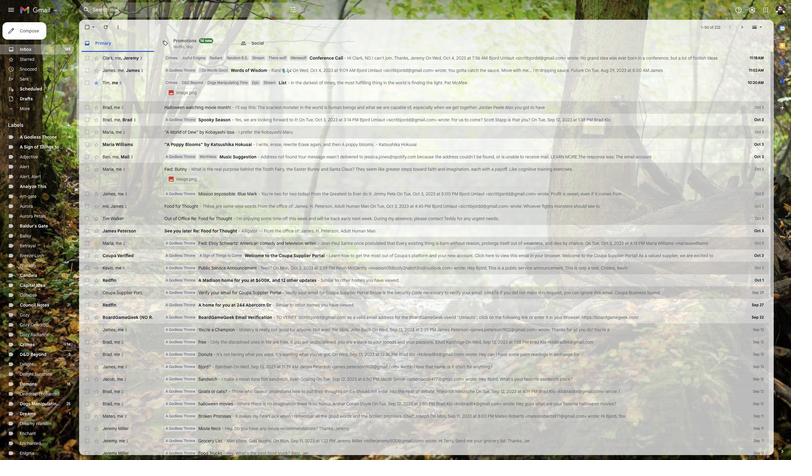 Task type: locate. For each thing, give the bounding box(es) containing it.
row containing coupa supplier port.
[[79, 287, 769, 299]]

godless for boardgamegeek email verification
[[169, 315, 183, 320]]

hi down movies?
[[601, 414, 605, 419]]

promotions, 14 new messages, tab
[[157, 35, 235, 52]]

scheduled link
[[20, 86, 42, 92]]

this inside labels navigation
[[38, 184, 46, 189]]

email up service
[[519, 253, 529, 259]]

244
[[237, 303, 245, 308]]

1 vertical spatial jeremy miller
[[103, 451, 129, 457]]

got.
[[324, 352, 331, 358]]

1 vertical spatial thanks,
[[319, 426, 334, 432]]

0 horizontal spatial enigma
[[20, 451, 34, 457]]

, for 'row' containing ben
[[110, 154, 111, 160]]

coupa up 244
[[239, 290, 252, 296]]

dewdrop down the 'demons' link
[[20, 392, 38, 397]]

stream up wisdom
[[252, 56, 264, 60]]

oct 3 for 'row' containing maria williams
[[754, 142, 764, 147]]

throne for goats or cats?
[[183, 389, 195, 394]]

snoozed
[[20, 66, 37, 72]]

oct 1
[[755, 278, 764, 283]]

12 for i make a mean tuna fish sandwich. ryan gosling on tue, sep 12, 2023 at 6:50 pm jacob simon <simonjacob477@gmail.com> wrote: hey bjord, what's your favorite sandwich place?
[[761, 377, 764, 382]]

2 email. from the left
[[602, 290, 614, 296]]

- bars!
[[267, 68, 281, 73]]

join.
[[385, 55, 393, 61]]

1 vertical spatial peterson
[[451, 327, 468, 333]]

wisdom
[[250, 68, 267, 73]]

1 21 from the top
[[67, 273, 70, 278]]

1 horizontal spatial welcome
[[562, 253, 580, 259]]

have up below
[[374, 278, 384, 283]]

2 image.png from the top
[[176, 176, 197, 182]]

crimes up halloween
[[166, 80, 178, 85]]

14 for 14 new
[[200, 38, 204, 43]]

17 row from the top
[[79, 274, 769, 287]]

maria , me 2 for 23th 'row' from the bottom
[[103, 166, 125, 172]]

None checkbox
[[84, 24, 90, 30], [84, 55, 90, 61], [84, 67, 90, 74], [84, 117, 90, 123], [84, 142, 90, 148], [84, 154, 90, 160], [84, 166, 90, 172], [84, 191, 90, 197], [84, 203, 90, 210], [84, 240, 90, 247], [84, 253, 90, 259], [84, 278, 90, 284], [84, 302, 90, 308], [84, 327, 90, 333], [84, 339, 90, 346], [84, 364, 90, 370], [84, 376, 90, 383], [84, 389, 90, 395], [84, 438, 90, 444], [84, 451, 90, 457], [84, 24, 90, 30], [84, 55, 90, 61], [84, 67, 90, 74], [84, 117, 90, 123], [84, 142, 90, 148], [84, 154, 90, 160], [84, 166, 90, 172], [84, 191, 90, 197], [84, 203, 90, 210], [84, 240, 90, 247], [84, 253, 90, 259], [84, 278, 90, 284], [84, 302, 90, 308], [84, 327, 90, 333], [84, 339, 90, 346], [84, 364, 90, 370], [84, 376, 90, 383], [84, 389, 90, 395], [84, 438, 90, 444], [84, 451, 90, 457]]

see you later re: food for thought - alligator -- from the office of: james. h. peterson, adult human man
[[164, 228, 376, 234]]

0 horizontal spatial similar
[[276, 303, 289, 308]]

godless inside a godless throne movie recs - hey, do you have any movie recommendations? thanks, jeremy
[[169, 427, 183, 431]]

throne for public service announcement
[[183, 266, 195, 270]]

0 vertical spatial home
[[222, 278, 233, 283]]

settings image
[[749, 6, 756, 14]]

1 vertical spatial image.png
[[176, 176, 197, 182]]

should left see
[[574, 204, 587, 209]]

ones
[[251, 340, 260, 345]]

1 vertical spatial enchanted
[[20, 441, 41, 447]]

godless inside a godless throne broken promises - it makes my heart sick when i remember all the good words and the broken promises. chief joseph on mon, sep 11, 2023 at 8:03 pm mateo roberts <mateoroberts871@gmail.com> wrote: hi bjord, you
[[169, 414, 183, 419]]

is left public
[[498, 265, 501, 271]]

doyle
[[360, 401, 371, 407]]

2023 up ice on the left bottom
[[347, 377, 357, 382]]

me for public service announcement
[[115, 265, 121, 271]]

the right "fairy,"
[[286, 167, 293, 172]]

kevin down 'coupa verified'
[[103, 265, 113, 271]]

bjord, down anything?
[[488, 377, 499, 382]]

there right where
[[251, 401, 262, 407]]

1 vertical spatial 14
[[67, 342, 70, 347]]

dogs down i do words good
[[208, 80, 216, 85]]

1 vertical spatial 2:39
[[421, 327, 429, 333]]

throne inside a godless throne grocery list - man plans; god laughs. on mon, sep 11, 2023 at 1:22 pm jeremy miller <millerjeremy500@gmail.com> wrote: hi terry, send me your grocery list. thanks, jer
[[183, 439, 195, 444]]

some left wise
[[223, 204, 234, 209]]

1 two from the left
[[274, 191, 282, 197]]

0 vertical spatial new
[[205, 38, 212, 43]]

throne inside a godless throne you're a champion - idolatry is really not good for anyone. not even the idols. john bach on wed, sep 13, 2023 at 2:39 pm james peterson <james.peterson1902@gmail.com> wrote: thanks for all you do! you're a
[[183, 328, 195, 332]]

there wolf
[[269, 56, 286, 60]]

tab list
[[774, 20, 791, 438], [79, 35, 774, 52]]

1 sep 11 from the top
[[754, 414, 764, 419]]

1 boardgamegeek from the left
[[103, 315, 138, 321]]

godless for movie recs
[[169, 427, 183, 431]]

good
[[279, 327, 289, 333], [329, 414, 339, 419]]

1 horizontal spatial do
[[234, 426, 240, 432]]

throne inside labels navigation
[[42, 134, 57, 140]]

with inside cell
[[482, 167, 490, 172]]

1 horizontal spatial my
[[388, 216, 394, 222]]

0 vertical spatial mon,
[[280, 265, 290, 271]]

a inside a godless throne bjord? - bjørdsøn on wed, sep 13, 2023 at 11:39 am james peterson <james.peterson1902@gmail.com> wrote: i love that name. is it short for anything?
[[166, 365, 168, 369]]

throne for spooky season
[[183, 117, 195, 122]]

you
[[448, 68, 455, 73], [619, 414, 626, 419]]

and left will
[[309, 216, 316, 222]]

james , me 2 down boardgamegeek (no r.
[[103, 327, 127, 333]]

me for sandwich
[[117, 377, 123, 382]]

godless for food trucks
[[169, 451, 183, 456]]

4 13 from the top
[[761, 365, 764, 369]]

0 vertical spatial jer
[[524, 439, 530, 444]]

account.
[[457, 253, 474, 259]]

2 13 from the top
[[761, 340, 764, 345]]

this
[[38, 184, 46, 189], [488, 265, 497, 271], [565, 265, 573, 271]]

2 verify from the left
[[286, 290, 297, 296]]

thought for see you later re: food for thought
[[219, 228, 237, 234]]

anyone.
[[297, 327, 312, 333]]

1 horizontal spatial email.
[[602, 290, 614, 296]]

to right the got
[[531, 105, 535, 110]]

0 vertical spatial man
[[361, 204, 369, 209]]

2 maria , me 2 from the top
[[103, 166, 125, 172]]

be left found,
[[477, 154, 482, 160]]

d&d beyond inside labels navigation
[[20, 352, 46, 358]]

the up a godless throne you're a champion - idolatry is really not good for anyone. not even the idols. john bach on wed, sep 13, 2023 at 2:39 pm james peterson <james.peterson1902@gmail.com> wrote: thanks for all you do! you're a
[[402, 315, 408, 321]]

d&d beyond inside cell
[[182, 80, 203, 85]]

sep 11 for hey, what's the best food truck? best, jer
[[754, 451, 764, 456]]

brad , me 2 for free
[[103, 340, 123, 345]]

throne for broken promises
[[183, 414, 195, 419]]

dogs manipulating time inside cell
[[208, 80, 248, 85]]

throne inside a godless throne donuts - it's not having what you want, it's wanting what you've got. on wed, sep 13, 2023 at 12:36 pm brad klo <klobrad84@gmail.com> wrote: hey can i have some palm readings in exchange for
[[183, 352, 195, 357]]

2 horizontal spatial or
[[529, 315, 533, 321]]

0 horizontal spatial if
[[290, 340, 293, 345]]

put
[[307, 389, 313, 395]]

want,
[[264, 352, 275, 358]]

here
[[486, 253, 494, 259]]

0 horizontal spatial 2:39
[[319, 265, 328, 271]]

is left 'without'
[[436, 241, 439, 246]]

0 vertical spatial dogs manipulating time
[[208, 80, 248, 85]]

0 horizontal spatial thing
[[372, 80, 382, 86]]

2023 up gotta
[[456, 55, 466, 61]]

1 vertical spatial good
[[329, 414, 339, 419]]

idolatry
[[239, 327, 254, 333]]

1 hokusai from the left
[[235, 142, 252, 147]]

d&d inside labels navigation
[[20, 352, 29, 358]]

dreamy wander link
[[20, 421, 51, 427]]

2 for 26th 'row' from the top
[[121, 390, 123, 394]]

, for 9th 'row' from the bottom
[[112, 352, 113, 357]]

godless inside a godless throne food trucks - hey, what's the best food truck? best, jer
[[169, 451, 183, 456]]

sep 11 for man plans; god laughs. on mon, sep 11, 2023 at 1:22 pm jeremy miller <millerjeremy500@gmail.com> wrote: hi terry, send me your grocery list. thanks, jer
[[754, 439, 764, 444]]

30 row from the top
[[79, 435, 769, 448]]

oct 3 for 'row' containing tim walker
[[755, 216, 764, 221]]

public
[[198, 265, 210, 271]]

2 two from the left
[[289, 191, 297, 197]]

time inside labels navigation
[[60, 401, 70, 407]]

1 horizontal spatial <james.peterson1902@gmail.com>
[[469, 327, 537, 333]]

2 inside mateo , me 2
[[125, 414, 127, 419]]

at left 4:19
[[518, 389, 522, 395]]

with left me...
[[513, 68, 521, 73]]

godless inside a godless throne a home for you at 244 abercorn dr - similar to other homes you have viewed. ‌ ‌ ‌ ‌ ‌ ‌ ‌ ‌ ‌ ‌ ‌ ‌ ‌ ‌ ‌ ‌ ‌ ‌ ‌ ‌ ‌ ‌ ‌ ‌ ‌ ‌ ‌ ‌ ‌ ‌ ‌ ‌ ‌ ‌ ‌ ‌ ‌ ‌ ‌ ‌ ‌ ‌ ‌ ‌ ‌ ‌ ‌ ‌ ‌ ‌ ‌ ‌ ‌ ‌ ‌ ‌ ‌ ‌ ‌ ‌ ‌ ‌ ‌ ‌ ‌ ‌ ‌ ‌ ‌ ‌ ‌ ‌ ‌ ‌ ‌ ‌ ‌ ‌ ‌ ‌ ‌
[[169, 303, 183, 308]]

words down arthur
[[340, 414, 352, 419]]

more image
[[115, 24, 121, 30]]

50
[[705, 25, 709, 30]]

2 inside me , james 2
[[125, 204, 127, 209]]

enigma inside 'row'
[[193, 56, 205, 60]]

3 brad , me 2 from the top
[[103, 352, 123, 357]]

3 sep 13 from the top
[[753, 352, 764, 357]]

0 horizontal spatial email.
[[472, 290, 483, 296]]

row containing boardgamegeek (no r.
[[79, 312, 769, 324]]

a sign of things to come up service
[[200, 253, 242, 258]]

you left the got
[[515, 105, 522, 110]]

12 for those who cannot understand how to put their thoughts on ice should not enter into the heat of debate. friedrich nietzsche on tue, sep 12, 2023 at 4:19 pm brad klo <klobrad84@gmail.com> wrote: i
[[761, 389, 764, 394]]

2 sauce. from the left
[[557, 68, 570, 73]]

homes up 'sicritbjordd@gmail.com'
[[307, 303, 320, 308]]

on right click
[[489, 315, 494, 321]]

row containing mateo
[[79, 410, 769, 423]]

8 row from the top
[[79, 151, 769, 163]]

1 tim from the top
[[103, 80, 110, 85]]

<james.peterson1902@gmail.com>
[[469, 327, 537, 333], [332, 364, 400, 370]]

stream inside cell
[[264, 80, 276, 85]]

1 vertical spatial movie
[[268, 426, 279, 432]]

1 vertical spatial sep 12
[[753, 389, 764, 394]]

19 row from the top
[[79, 299, 769, 312]]

oct 3 for 23th 'row' from the bottom
[[755, 167, 764, 172]]

ballsy link
[[20, 233, 31, 239]]

oct 3
[[755, 105, 764, 110], [754, 117, 764, 122], [755, 130, 764, 134], [754, 142, 764, 147], [754, 155, 764, 159], [755, 167, 764, 172], [755, 192, 764, 196], [755, 204, 764, 209], [755, 216, 764, 221], [754, 229, 764, 233], [755, 241, 764, 246], [754, 253, 764, 258]]

5 row from the top
[[79, 114, 769, 126]]

oct 2
[[755, 266, 764, 270]]

me for words of wisdom
[[118, 68, 124, 73]]

sign inside labels navigation
[[24, 144, 33, 150]]

1 horizontal spatial verify
[[286, 290, 297, 296]]

umlaut up teddy
[[443, 204, 457, 209]]

0 horizontal spatial katsushika
[[211, 142, 234, 147]]

throne inside a godless throne broken promises - it makes my heart sick when i remember all the good words and the broken promises. chief joseph on mon, sep 11, 2023 at 8:03 pm mateo roberts <mateoroberts871@gmail.com> wrote: hi bjord, you
[[183, 414, 195, 419]]

1 vertical spatial even
[[321, 327, 331, 333]]

cozy for cozy "link"
[[20, 312, 30, 318]]

brad , me , brad 3
[[103, 117, 136, 123]]

20 row from the top
[[79, 312, 769, 324]]

godless inside a godless throne fwd: elroy schwartz: american comedy and television writer. - jean paul sartre once postulated that every existing thing is born without reason, prolongs itself out of weakness, and dies by chance. on tue, oct 3, 2023 at 4:13 pm maria williams <mariaaawilliams
[[169, 241, 183, 246]]

1 vertical spatial maria , me 2
[[103, 166, 125, 172]]

throne inside a godless throne fwd: elroy schwartz: american comedy and television writer. - jean paul sartre once postulated that every existing thing is born without reason, prolongs itself out of weakness, and dies by chance. on tue, oct 3, 2023 at 4:13 pm maria williams <mariaaawilliams
[[183, 241, 195, 246]]

lot
[[682, 55, 687, 61]]

3 11 from the top
[[761, 439, 764, 444]]

viewed.
[[385, 278, 400, 283], [340, 303, 355, 308]]

thought for out of office re: food for thought
[[216, 216, 232, 222]]

ballsy
[[20, 233, 31, 239]]

0 vertical spatial re:
[[191, 216, 197, 222]]

man left plans;
[[227, 439, 235, 444]]

1 welcome from the left
[[245, 253, 264, 259]]

1 vertical spatial home
[[203, 303, 214, 308]]

0 vertical spatial even
[[581, 191, 590, 197]]

4 row from the top
[[79, 101, 769, 114]]

do!
[[587, 327, 593, 333]]

2 aurora from the top
[[20, 214, 33, 219]]

3 sep 11 from the top
[[754, 439, 764, 444]]

you left do!
[[579, 327, 586, 333]]

grand
[[587, 55, 599, 61]]

2 there from the left
[[297, 401, 307, 407]]

stream for list - in the darkest of times, the most fulfilling thing in the world is finding the light. pat mcafee
[[264, 80, 276, 85]]

28 row from the top
[[79, 410, 769, 423]]

1 horizontal spatial make
[[527, 290, 537, 296]]

jeremy miller for movie
[[103, 426, 129, 432]]

1 horizontal spatial hi
[[439, 439, 443, 444]]

disciplined
[[228, 340, 249, 345]]

1 horizontal spatial movie
[[268, 426, 279, 432]]

and
[[357, 105, 365, 110], [323, 142, 331, 147], [321, 167, 328, 172], [438, 167, 445, 172], [309, 216, 316, 222], [277, 241, 284, 246], [545, 241, 553, 246], [429, 253, 437, 259], [272, 278, 280, 283], [398, 340, 405, 345], [353, 414, 360, 419]]

this right "analyze" on the top left
[[38, 184, 46, 189]]

broken
[[198, 414, 212, 419]]

sep 11 for hey, do you have any movie recommendations? thanks, jeremy
[[754, 427, 764, 431]]

a sign of things to come inside labels navigation
[[20, 144, 72, 150]]

for
[[283, 191, 288, 197], [175, 204, 181, 209], [209, 216, 215, 222], [457, 216, 463, 222], [212, 228, 218, 234], [234, 278, 240, 283], [232, 290, 238, 296], [319, 290, 325, 296], [215, 303, 221, 308], [395, 315, 401, 321], [290, 327, 296, 333], [567, 327, 572, 333], [574, 352, 580, 358], [467, 364, 472, 370]]

d&d inside cell
[[182, 80, 190, 85]]

a inside a godless throne spooky season - yes, we are looking forward to it! on tue, oct 3, 2023 at 3:14 pm bjord umlaut <sicritbjordd@gmail.com> wrote: for us to come? scott stapp is that you? on tue, sep 12, 2023 at 1:38 pm brad klo
[[166, 117, 168, 122]]

ignore
[[581, 290, 593, 296]]

to left it!
[[289, 117, 293, 123]]

3 maria , me 2 from the top
[[103, 241, 125, 246]]

of inside labels navigation
[[34, 144, 38, 150]]

office
[[178, 216, 190, 222]]

9:09
[[339, 68, 348, 73]]

a inside a godless throne broken promises - it makes my heart sick when i remember all the good words and the broken promises. chief joseph on mon, sep 11, 2023 at 8:03 pm mateo roberts <mateoroberts871@gmail.com> wrote: hi bjord, you
[[166, 414, 168, 419]]

1 vertical spatial of:
[[295, 228, 300, 234]]

godless inside a godless throne spooky season - yes, we are looking forward to it! on tue, oct 3, 2023 at 3:14 pm bjord umlaut <sicritbjordd@gmail.com> wrote: for us to come? scott stapp is that you? on tue, sep 12, 2023 at 1:38 pm brad klo
[[169, 117, 183, 122]]

for right exchange
[[574, 352, 580, 358]]

code
[[412, 290, 422, 296]]

1 vertical spatial fwd:
[[198, 241, 208, 246]]

, for eighth 'row' from the bottom of the page
[[116, 364, 117, 370]]

jeremy miller for food
[[103, 451, 129, 457]]

re: for office
[[191, 216, 197, 222]]

2 for 11th 'row' from the bottom of the page
[[125, 328, 127, 332]]

boardgamegeek up champion
[[198, 315, 234, 321]]

11 row from the top
[[79, 200, 769, 213]]

to up mccarthy
[[351, 253, 355, 259]]

capital
[[20, 283, 35, 288]]

8:03
[[478, 414, 487, 419]]

enigma right joyful
[[193, 56, 205, 60]]

by right dew"
[[200, 130, 204, 135]]

0 horizontal spatial or
[[211, 389, 215, 395]]

redfin for a home for you at 244 abercorn dr
[[103, 303, 116, 308]]

a godless throne inside labels navigation
[[20, 134, 57, 140]]

of left the times,
[[319, 80, 323, 86]]

0 horizontal spatial manipulating
[[32, 401, 59, 407]]

man down week.
[[367, 228, 376, 234]]

1 horizontal spatial peterson
[[313, 364, 331, 370]]

a godless throne free - only the disciplined ones in life are free. if you are undisciplined, you are a slave to your moods and your passions. eliud kipchoge on wed, sep 13, 2023 at 1:58 pm brad klo <klobrad84@gmail.com
[[166, 340, 593, 345]]

from right today!
[[311, 191, 321, 197]]

throne inside "a godless throne a madison home for you at $600k, and 12 other updates - similar to other homes you have viewed. ‌ ‌ ‌ ‌ ‌ ‌ ‌ ‌ ‌ ‌ ‌ ‌ ‌ ‌ ‌ ‌ ‌ ‌ ‌ ‌ ‌ ‌ ‌ ‌ ‌ ‌ ‌ ‌ ‌ ‌ ‌ ‌ ‌ ‌ ‌ ‌ ‌ ‌ ‌ ‌ ‌ ‌ ‌ ‌ ‌ ‌ ‌ ‌ ‌ ‌ ‌ ‌ ‌ ‌ ‌ ‌ ‌ ‌ ‌ ‌ ‌ ‌ ‌ ‌ ‌ ‌ ‌ ‌ ‌ ‌ ‌ ‌ ‌ ‌ ‌ ‌ ‌ ‌ ‌ ‌ ‌"
[[183, 278, 195, 283]]

, for 23th 'row' from the bottom
[[114, 166, 115, 172]]

james up gosling
[[299, 364, 312, 370]]

coupa's
[[395, 253, 411, 259]]

out right itself
[[511, 241, 517, 246]]

santa
[[329, 167, 341, 172]]

of down elroy
[[211, 253, 215, 258]]

a inside a godless throne mission impossible: blue mark - you're two for two today! from the greatest to ever do it: jimmy pete on tue, oct 3, 2023 at 5:00 pm bjord umlaut <sicritbjordd@gmail.com> wrote: profit is sweet, even if it comes from
[[166, 192, 168, 196]]

1 horizontal spatial a sign of things to come
[[200, 253, 242, 258]]

2 delight from the top
[[20, 372, 34, 377]]

1 for a sign of things to come
[[69, 145, 70, 149]]

1 sep 13 from the top
[[753, 328, 764, 332]]

cell containing list
[[164, 80, 738, 98]]

5:00
[[442, 191, 451, 197]]

you
[[515, 105, 522, 110], [173, 228, 181, 234], [241, 278, 249, 283], [366, 278, 373, 283], [504, 290, 511, 296], [564, 290, 571, 296], [222, 303, 230, 308], [321, 303, 328, 308], [579, 327, 586, 333], [294, 340, 301, 345], [338, 340, 345, 345], [256, 352, 263, 358], [241, 426, 248, 432]]

throne inside a godless throne sandwich - i make a mean tuna fish sandwich. ryan gosling on tue, sep 12, 2023 at 6:50 pm jacob simon <simonjacob477@gmail.com> wrote: hey bjord, what's your favorite sandwich place?
[[183, 377, 195, 382]]

0 vertical spatial thanks,
[[394, 55, 409, 61]]

office
[[276, 204, 288, 209], [283, 228, 294, 234]]

main content
[[79, 20, 774, 461]]

4 11 from the top
[[761, 451, 764, 456]]

business
[[629, 290, 646, 296]]

cozy dewdrop
[[20, 322, 48, 328]]

row
[[79, 52, 769, 64], [79, 64, 769, 77], [79, 77, 769, 101], [79, 101, 769, 114], [79, 114, 769, 126], [79, 126, 769, 138], [79, 138, 769, 151], [79, 151, 769, 163], [79, 163, 769, 188], [79, 188, 769, 200], [79, 200, 769, 213], [79, 213, 769, 225], [79, 225, 769, 237], [79, 237, 769, 250], [79, 250, 769, 262], [79, 262, 769, 274], [79, 274, 769, 287], [79, 287, 769, 299], [79, 299, 769, 312], [79, 312, 769, 324], [79, 324, 769, 336], [79, 336, 769, 349], [79, 349, 769, 361], [79, 361, 769, 373], [79, 373, 769, 386], [79, 386, 769, 398], [79, 398, 769, 410], [79, 410, 769, 423], [79, 423, 769, 435], [79, 435, 769, 448], [79, 448, 769, 460]]

0 vertical spatial you
[[448, 68, 455, 73]]

of left "weakness,"
[[518, 241, 523, 246]]

address
[[443, 154, 458, 160], [378, 315, 394, 321]]

godless inside a godless throne free - only the disciplined ones in life are free. if you are undisciplined, you are a slave to your moods and your passions. eliud kipchoge on wed, sep 13, 2023 at 1:58 pm brad klo <klobrad84@gmail.com
[[169, 340, 183, 345]]

11, down recommendations?
[[300, 439, 304, 444]]

1 maria , me 2 from the top
[[103, 129, 125, 135]]

row containing coupa verified
[[79, 250, 769, 262]]

0 horizontal spatial beyond
[[30, 352, 46, 358]]

main menu image
[[7, 6, 15, 14]]

starred link
[[20, 57, 34, 62]]

throne inside a godless throne a home for you at 244 abercorn dr - similar to other homes you have viewed. ‌ ‌ ‌ ‌ ‌ ‌ ‌ ‌ ‌ ‌ ‌ ‌ ‌ ‌ ‌ ‌ ‌ ‌ ‌ ‌ ‌ ‌ ‌ ‌ ‌ ‌ ‌ ‌ ‌ ‌ ‌ ‌ ‌ ‌ ‌ ‌ ‌ ‌ ‌ ‌ ‌ ‌ ‌ ‌ ‌ ‌ ‌ ‌ ‌ ‌ ‌ ‌ ‌ ‌ ‌ ‌ ‌ ‌ ‌ ‌ ‌ ‌ ‌ ‌ ‌ ‌ ‌ ‌ ‌ ‌ ‌ ‌ ‌ ‌ ‌ ‌ ‌ ‌ ‌ ‌ ‌
[[183, 303, 195, 308]]

bjord,
[[476, 265, 488, 271], [488, 377, 499, 382], [606, 414, 618, 419]]

2 for fourth 'row'
[[121, 105, 123, 110]]

1 bunny from the left
[[175, 167, 187, 172]]

1 horizontal spatial similar
[[321, 278, 334, 283]]

godless inside a godless throne grocery list - man plans; god laughs. on mon, sep 11, 2023 at 1:22 pm jeremy miller <millerjeremy500@gmail.com> wrote: hi terry, send me your grocery list. thanks, jer
[[169, 439, 183, 444]]

1 vertical spatial peterson,
[[321, 228, 340, 234]]

d&d beyond down crimes link
[[20, 352, 46, 358]]

1 vertical spatial crimes
[[166, 80, 178, 85]]

life
[[266, 340, 272, 345]]

throne inside a godless throne boardgamegeek email verification - to verify 'sicritbjordd@gmail.com' as a valid email address for the boardgamegeek userid "umlauts", click on the following link or enter it in your browser. https://boardgamegeek.com/
[[183, 315, 195, 320]]

1 vertical spatial bjord,
[[488, 377, 499, 382]]

dogs manipulating time inside labels navigation
[[20, 401, 70, 407]]

0 horizontal spatial you
[[448, 68, 455, 73]]

1 vertical spatial stream
[[264, 80, 276, 85]]

a inside a godless throne food trucks - hey, what's the best food truck? best, jer
[[166, 451, 168, 456]]

a godless throne grocery list - man plans; god laughs. on mon, sep 11, 2023 at 1:22 pm jeremy miller <millerjeremy500@gmail.com> wrote: hi terry, send me your grocery list. thanks, jer
[[166, 439, 530, 444]]

1 horizontal spatial katsushika
[[379, 142, 400, 147]]

tim for tim , me 5
[[103, 80, 110, 85]]

22 row from the top
[[79, 336, 769, 349]]

godless inside a godless throne halloween movies - where there is no imagination there is no horror. arthur conan doyle on tue, sep 12, 2023 at 2:50 pm brad klo <klobrad84@gmail.com> wrote: hey guys what are your favorite halloween movies?
[[169, 402, 183, 406]]

27
[[760, 303, 764, 308]]

sep 27
[[752, 303, 764, 308]]

0 vertical spatial i'm
[[533, 68, 539, 73]]

1 cozy from the top
[[20, 312, 30, 318]]

please
[[414, 216, 427, 222]]

13 row from the top
[[79, 225, 769, 237]]

2 no from the left
[[313, 401, 318, 407]]

1 horizontal spatial on
[[489, 315, 494, 321]]

13 for brad
[[761, 340, 764, 345]]

throne inside a godless throne halloween movies - where there is no imagination there is no horror. arthur conan doyle on tue, sep 12, 2023 at 2:50 pm brad klo <klobrad84@gmail.com> wrote: hey guys what are your favorite halloween movies?
[[183, 402, 195, 406]]

14 inside promotions, 14 new messages, tab
[[200, 38, 204, 43]]

security
[[394, 290, 411, 296]]

12,
[[556, 117, 561, 123], [341, 377, 346, 382], [501, 389, 506, 395], [397, 401, 402, 407]]

by up worthless
[[204, 142, 210, 147]]

16 row from the top
[[79, 262, 769, 274]]

0 vertical spatial how
[[341, 253, 350, 259]]

14 inside labels navigation
[[67, 342, 70, 347]]

a inside a godless throne sandwich - i make a mean tuna fish sandwich. ryan gosling on tue, sep 12, 2023 at 6:50 pm jacob simon <simonjacob477@gmail.com> wrote: hey bjord, what's your favorite sandwich place?
[[166, 377, 168, 382]]

2 for eighth 'row' from the bottom of the page
[[125, 365, 127, 370]]

2 hokusai from the left
[[401, 142, 417, 147]]

godless for sandwich
[[169, 377, 183, 382]]

2 jeremy miller from the top
[[103, 451, 129, 457]]

21 row from the top
[[79, 324, 769, 336]]

1 50 of 222
[[701, 25, 721, 30]]

similar
[[321, 278, 334, 283], [276, 303, 289, 308]]

0 vertical spatial come
[[60, 144, 72, 150]]

7 row from the top
[[79, 138, 769, 151]]

12, left 4:19
[[501, 389, 506, 395]]

27 row from the top
[[79, 398, 769, 410]]

thanks
[[552, 327, 566, 333]]

1 image.png from the top
[[176, 90, 197, 96]]

1 aurora from the top
[[20, 204, 33, 209]]

1 katsushika from the left
[[211, 142, 234, 147]]

me for halloween movies
[[114, 401, 120, 407]]

1 vertical spatial tim
[[103, 216, 110, 222]]

no
[[365, 55, 371, 61]]

pm right 3:14
[[352, 117, 359, 123]]

3 row from the top
[[79, 77, 769, 101]]

brad , me 2 for donuts
[[103, 352, 123, 357]]

throne inside a godless throne food trucks - hey, what's the best food truck? best, jer
[[183, 451, 195, 456]]

crimes for conference call - hi clark, no i can't join. thanks, jeremy on wed, oct 4, 2023 at 7:56 am bjord umlaut <sicritbjordd@gmail.com> wrote: no grand idea was ever born in a conference, but a lot of foolish ideas
[[166, 56, 178, 60]]

10 row from the top
[[79, 188, 769, 200]]

adult
[[335, 204, 345, 209], [341, 228, 351, 234]]

1 horizontal spatial 14
[[200, 38, 204, 43]]

godless inside labels navigation
[[24, 134, 41, 140]]

is
[[447, 364, 451, 370]]

should right ice on the left bottom
[[356, 389, 369, 395]]

inbox link
[[20, 47, 32, 52]]

we right the supplier,
[[680, 253, 686, 259]]

row containing me
[[79, 200, 769, 213]]

in up 8:00
[[638, 55, 642, 61]]

0 horizontal spatial list
[[215, 439, 222, 444]]

klo right 12:36 on the bottom
[[409, 352, 415, 358]]

Search mail text field
[[93, 7, 272, 13]]

4:45
[[415, 204, 424, 209]]

1 horizontal spatial i'm
[[533, 68, 539, 73]]

good
[[219, 68, 228, 73]]

hey, for hey, do you have any movie recommendations? thanks, jeremy
[[225, 426, 233, 432]]

me for donuts
[[114, 352, 120, 357]]

week
[[297, 216, 308, 222]]

<sicritbjordd@gmail.com> up urgent
[[458, 204, 509, 209]]

the left security at the bottom
[[387, 290, 393, 296]]

3 inside labels navigation
[[68, 352, 70, 357]]

0 horizontal spatial home
[[203, 303, 214, 308]]

social
[[252, 40, 264, 46]]

other left updates
[[287, 278, 298, 283]]

me for spooky season
[[114, 117, 120, 123]]

pm right 1:58
[[523, 340, 529, 345]]

wed, up mean
[[240, 364, 250, 370]]

2 "a from the top
[[164, 142, 170, 147]]

2 sep 11 from the top
[[754, 427, 764, 431]]

the left best
[[250, 451, 257, 457]]

h. down today!
[[310, 204, 314, 209]]

1 cell from the top
[[164, 80, 738, 98]]

a godless throne movie recs - hey, do you have any movie recommendations? thanks, jeremy
[[166, 426, 350, 432]]

list left in
[[279, 80, 287, 86]]

godless inside a godless throne bjord? - bjørdsøn on wed, sep 13, 2023 at 11:39 am james peterson <james.peterson1902@gmail.com> wrote: i love that name. is it short for anything?
[[169, 365, 183, 369]]

dogs inside labels navigation
[[20, 401, 30, 407]]

"a left poppy
[[164, 142, 170, 147]]

have up 'sicritbjordd@gmail.com'
[[329, 303, 339, 308]]

row containing jacob
[[79, 373, 769, 386]]

row containing kevin
[[79, 262, 769, 274]]

council notes
[[20, 303, 49, 308]]

1 vertical spatial list
[[215, 439, 222, 444]]

redfin down coupa supplier port.
[[103, 303, 116, 308]]

godless inside a godless throne boardgamegeek email verification - to verify 'sicritbjordd@gmail.com' as a valid email address for the boardgamegeek userid "umlauts", click on the following link or enter it in your browser. https://boardgamegeek.com/
[[169, 315, 183, 320]]

thing right 'fulfilling'
[[372, 80, 382, 86]]

0 vertical spatial 21
[[67, 273, 70, 278]]

1 delight from the top
[[20, 362, 34, 367]]

stapp
[[495, 117, 507, 123]]

0 horizontal spatial words
[[207, 68, 218, 73]]

godless inside a godless throne goats or cats? - those who cannot understand how to put their thoughts on ice should not enter into the heat of debate. friedrich nietzsche on tue, sep 12, 2023 at 4:19 pm brad klo <klobrad84@gmail.com> wrote: i
[[169, 389, 183, 394]]

address for for
[[378, 315, 394, 321]]

4 sep 11 from the top
[[754, 451, 764, 456]]

1 jeremy miller from the top
[[103, 426, 129, 432]]

2 tim from the top
[[103, 216, 110, 222]]

thought up office
[[182, 204, 198, 209]]

18 row from the top
[[79, 287, 769, 299]]

1 redfin from the top
[[103, 278, 116, 283]]

godless inside a godless throne mission impossible: blue mark - you're two for two today! from the greatest to ever do it: jimmy pete on tue, oct 3, 2023 at 5:00 pm bjord umlaut <sicritbjordd@gmail.com> wrote: profit is sweet, even if it comes from
[[169, 192, 183, 196]]

2 sep 13 from the top
[[753, 340, 764, 345]]

throne for verify your email for coupa supplier portal
[[183, 291, 195, 295]]

oct 3 for 18th 'row' from the bottom
[[755, 241, 764, 246]]

email.
[[472, 290, 483, 296], [602, 290, 614, 296]]

2 horizontal spatial thanks,
[[508, 439, 523, 444]]

d&d down joyful
[[182, 80, 190, 85]]

1 vertical spatial manipulating
[[32, 401, 59, 407]]

2 welcome from the left
[[562, 253, 580, 259]]

if right free.
[[290, 340, 293, 345]]

the right catch
[[480, 68, 486, 73]]

2 for 18th 'row' from the bottom
[[123, 241, 125, 246]]

finding
[[412, 80, 425, 86]]

alligator
[[241, 228, 258, 234]]

move
[[501, 68, 512, 73]]

crimes inside cell
[[166, 80, 178, 85]]

2 inside kevin , me 2
[[123, 266, 125, 271]]

throne inside a godless throne goats or cats? - those who cannot understand how to put their thoughts on ice should not enter into the heat of debate. friedrich nietzsche on tue, sep 12, 2023 at 4:19 pm brad klo <klobrad84@gmail.com> wrote: i
[[183, 389, 195, 394]]

you right request,
[[564, 290, 571, 296]]

2 horizontal spatial you're
[[594, 327, 606, 333]]

world inside cell
[[396, 80, 406, 86]]

in right 'monster'
[[300, 105, 304, 110]]

sep 13 for for
[[753, 352, 764, 357]]

1 horizontal spatial hokusai
[[401, 142, 417, 147]]

throne for mission impossible: blue mark
[[183, 192, 195, 196]]

1 horizontal spatial kobayashi
[[262, 130, 282, 135]]

1 email. from the left
[[472, 290, 483, 296]]

0 vertical spatial maria , me 2
[[103, 129, 125, 135]]

2 cozy from the top
[[20, 322, 30, 328]]

and left then
[[323, 142, 331, 147]]

on wed, oct 4, 2023 at 9:09 am bjord umlaut <sicritbjordd@gmail.com> wrote: you gotta catch the sauce. move with me... i'm dripping sauce. future on tue, aug 29, 2023 at 8:00 am james
[[292, 68, 663, 73]]

new up 'radiant'
[[205, 38, 212, 43]]

me for free
[[114, 340, 120, 345]]

toggle split pane mode image
[[752, 24, 758, 30]]

movie
[[205, 105, 216, 110], [268, 426, 279, 432]]

d&d beyond down i do words good
[[182, 80, 203, 85]]

15 row from the top
[[79, 250, 769, 262]]

0 vertical spatial my
[[388, 216, 394, 222]]

kobayashi down the 'season' at the left of page
[[205, 130, 226, 135]]

come inside labels navigation
[[60, 144, 72, 150]]

1 vertical spatial thought
[[216, 216, 232, 222]]

a godless throne donuts - it's not having what you want, it's wanting what you've got. on wed, sep 13, 2023 at 12:36 pm brad klo <klobrad84@gmail.com> wrote: hey can i have some palm readings in exchange for
[[166, 352, 580, 358]]

0 vertical spatial stream
[[252, 56, 264, 60]]

easter
[[294, 167, 306, 172]]

godless for a madison home for you at $600k, and 12 other updates
[[169, 278, 183, 283]]

throne inside a godless throne verify your email for coupa supplier portal - verify your email for coupa supplier portal below is the security code necessary to verify your email. 686676 if you did not make this request, you can ignore this email. coupa business spend
[[183, 291, 195, 295]]

support image
[[735, 6, 742, 14]]

cozy down cozy "link"
[[20, 322, 30, 328]]

cozy for cozy dewdrop
[[20, 322, 30, 328]]

throne inside a godless throne public service announcement - nani? on mon, oct 2, 2023 at 2:39 pm kevin mccarthy <invasion0fdbody2natch3rs@outlook.com> wrote: hey bjord, this is a public service announcement. this is only a test. cheers, kevin
[[183, 266, 195, 270]]

1 james , me 2 from the top
[[103, 327, 127, 333]]

3 sep 12 from the top
[[753, 402, 764, 406]]

1 row from the top
[[79, 52, 769, 64]]

2023 down want,
[[266, 364, 276, 370]]

cell
[[164, 80, 738, 98], [164, 166, 738, 185]]

2 cell from the top
[[164, 166, 738, 185]]

world for finding
[[396, 80, 406, 86]]

me for bjord?
[[118, 364, 124, 370]]

godless inside "a godless throne a madison home for you at $600k, and 12 other updates - similar to other homes you have viewed. ‌ ‌ ‌ ‌ ‌ ‌ ‌ ‌ ‌ ‌ ‌ ‌ ‌ ‌ ‌ ‌ ‌ ‌ ‌ ‌ ‌ ‌ ‌ ‌ ‌ ‌ ‌ ‌ ‌ ‌ ‌ ‌ ‌ ‌ ‌ ‌ ‌ ‌ ‌ ‌ ‌ ‌ ‌ ‌ ‌ ‌ ‌ ‌ ‌ ‌ ‌ ‌ ‌ ‌ ‌ ‌ ‌ ‌ ‌ ‌ ‌ ‌ ‌ ‌ ‌ ‌ ‌ ‌ ‌ ‌ ‌ ‌ ‌ ‌ ‌ ‌ ‌ ‌ ‌ ‌ ‌"
[[169, 278, 183, 283]]

for up office
[[175, 204, 181, 209]]

throne inside a godless throne bjord? - bjørdsøn on wed, sep 13, 2023 at 11:39 am james peterson <james.peterson1902@gmail.com> wrote: i love that name. is it short for anything?
[[183, 365, 195, 369]]

labels heading
[[8, 122, 66, 129]]

1 vertical spatial you
[[619, 414, 626, 419]]

throne inside a godless throne spooky season - yes, we are looking forward to it! on tue, oct 3, 2023 at 3:14 pm bjord umlaut <sicritbjordd@gmail.com> wrote: for us to come? scott stapp is that you? on tue, sep 12, 2023 at 1:38 pm brad klo
[[183, 117, 195, 122]]

throne inside a godless throne mission impossible: blue mark - you're two for two today! from the greatest to ever do it: jimmy pete on tue, oct 3, 2023 at 5:00 pm bjord umlaut <sicritbjordd@gmail.com> wrote: profit is sweet, even if it comes from
[[183, 192, 195, 196]]

on
[[489, 315, 494, 321], [343, 389, 348, 395]]

None checkbox
[[84, 80, 90, 86], [84, 104, 90, 111], [84, 129, 90, 135], [84, 216, 90, 222], [84, 228, 90, 234], [84, 265, 90, 271], [84, 290, 90, 296], [84, 315, 90, 321], [84, 352, 90, 358], [84, 401, 90, 407], [84, 414, 90, 420], [84, 426, 90, 432], [84, 80, 90, 86], [84, 104, 90, 111], [84, 129, 90, 135], [84, 216, 90, 222], [84, 228, 90, 234], [84, 265, 90, 271], [84, 290, 90, 296], [84, 315, 90, 321], [84, 352, 90, 358], [84, 401, 90, 407], [84, 414, 90, 420], [84, 426, 90, 432]]

i'm left enjoying
[[236, 216, 242, 222]]

throne for a home for you at 244 abercorn dr
[[183, 303, 195, 308]]

1 13 from the top
[[761, 328, 764, 332]]

watching
[[186, 105, 204, 110]]

throne for movie recs
[[183, 427, 195, 431]]

sign up public
[[203, 253, 210, 258]]

godless inside a godless throne donuts - it's not having what you want, it's wanting what you've got. on wed, sep 13, 2023 at 12:36 pm brad klo <klobrad84@gmail.com> wrote: hey can i have some palm readings in exchange for
[[169, 352, 183, 357]]

nietzsche
[[455, 389, 475, 395]]

2 inside jeremy , me 2
[[126, 439, 128, 444]]

tab list containing promotions
[[79, 35, 774, 52]]

0 horizontal spatial there
[[251, 401, 262, 407]]

maria , me 2 for 18th 'row' from the bottom
[[103, 241, 125, 246]]

2 11 from the top
[[761, 427, 764, 431]]

26 row from the top
[[79, 386, 769, 398]]

godless inside a godless throne public service announcement - nani? on mon, oct 2, 2023 at 2:39 pm kevin mccarthy <invasion0fdbody2natch3rs@outlook.com> wrote: hey bjord, this is a public service announcement. this is only a test. cheers, kevin
[[169, 266, 183, 270]]

2 for 'row' containing kevin
[[123, 266, 125, 271]]

is right the profit
[[563, 191, 566, 197]]

no
[[267, 401, 272, 407], [313, 401, 318, 407]]

i'm
[[533, 68, 539, 73], [236, 216, 242, 222]]

1 for scheduled
[[69, 87, 70, 91]]

2 inside jacob , me 2
[[124, 377, 126, 382]]

godless inside a godless throne you're a champion - idolatry is really not good for anyone. not even the idols. john bach on wed, sep 13, 2023 at 2:39 pm james peterson <james.peterson1902@gmail.com> wrote: thanks for all you do! you're a
[[169, 328, 183, 332]]

3 cozy from the top
[[20, 332, 30, 338]]

godless for broken promises
[[169, 414, 183, 419]]

1 vertical spatial williams
[[658, 241, 674, 246]]

1 horizontal spatial boardgamegeek
[[198, 315, 234, 321]]

a inside a godless throne grocery list - man plans; god laughs. on mon, sep 11, 2023 at 1:22 pm jeremy miller <millerjeremy500@gmail.com> wrote: hi terry, send me your grocery list. thanks, jer
[[166, 439, 168, 444]]

supplier,
[[662, 253, 679, 259]]

2 vertical spatial that
[[425, 364, 433, 370]]

0 vertical spatial words
[[245, 204, 257, 209]]

aurora link
[[20, 204, 33, 209]]

2 brad , me 2 from the top
[[103, 340, 123, 345]]

social tab
[[236, 35, 313, 52]]

, for 26th 'row' from the top
[[112, 389, 113, 395]]

25 row from the top
[[79, 373, 769, 386]]

godless for mission impossible: blue mark
[[169, 192, 183, 196]]

, for 'row' containing jeremy
[[117, 438, 118, 444]]

4 brad , me 2 from the top
[[103, 389, 123, 395]]

0 vertical spatial make
[[527, 290, 537, 296]]

oct 3 for 5th 'row'
[[754, 117, 764, 122]]

brad , me 2 down boardgamegeek (no r.
[[103, 340, 123, 345]]

my right during
[[388, 216, 394, 222]]

stream for conference call - hi clark, no i can't join. thanks, jeremy on wed, oct 4, 2023 at 7:56 am bjord umlaut <sicritbjordd@gmail.com> wrote: no grand idea was ever born in a conference, but a lot of foolish ideas
[[252, 56, 264, 60]]

list right grocery
[[215, 439, 222, 444]]

0 vertical spatial h.
[[310, 204, 314, 209]]

man down do
[[361, 204, 369, 209]]

, for 'row' containing mateo
[[115, 414, 116, 419]]

11 for man plans; god laughs. on mon, sep 11, 2023 at 1:22 pm jeremy miller <millerjeremy500@gmail.com> wrote: hi terry, send me your grocery list. thanks, jer
[[761, 439, 764, 444]]

0 vertical spatial born
[[628, 55, 637, 61]]

0 vertical spatial all
[[573, 327, 578, 333]]

1 11 from the top
[[761, 414, 764, 419]]

scariest
[[266, 105, 282, 110]]

throne inside a godless throne movie recs - hey, do you have any movie recommendations? thanks, jeremy
[[183, 427, 195, 431]]

🎶 image
[[287, 68, 292, 73]]

to left verify
[[445, 290, 449, 296]]

oct 3 for 'row' containing me
[[755, 204, 764, 209]]

weakness,
[[524, 241, 544, 246]]

cell containing fwd: bunny
[[164, 166, 738, 185]]

, for 'row' containing kevin
[[113, 265, 114, 271]]

fairy,
[[275, 167, 285, 172]]

0 horizontal spatial out
[[382, 253, 388, 259]]

None search field
[[79, 2, 302, 17]]

1 vertical spatial some
[[261, 216, 272, 222]]

godless for you're a champion
[[169, 328, 183, 332]]

1 vertical spatial can
[[488, 352, 495, 358]]

2 redfin from the top
[[103, 303, 116, 308]]

how down ryan
[[292, 389, 300, 395]]

month!
[[218, 105, 231, 110]]

that left 'you?'
[[512, 117, 520, 123]]

2 for 5th 'row' from the bottom
[[121, 402, 123, 407]]



Task type: vqa. For each thing, say whether or not it's contained in the screenshot.


Task type: describe. For each thing, give the bounding box(es) containing it.
13 for for
[[761, 352, 764, 357]]

1 sauce. from the left
[[488, 68, 500, 73]]

me for conference call
[[115, 55, 121, 61]]

and right faith
[[438, 167, 445, 172]]

2 kobayashi from the left
[[262, 130, 282, 135]]

0 horizontal spatial kevin
[[103, 265, 113, 271]]

grocery
[[484, 439, 499, 444]]

you down idols.
[[338, 340, 345, 345]]

delight for delight sunshine
[[20, 372, 34, 377]]

dreams
[[20, 411, 36, 417]]

godless for donuts
[[169, 352, 183, 357]]

sent link
[[20, 76, 29, 82]]

31 row from the top
[[79, 448, 769, 460]]

image.png for tim
[[176, 90, 197, 96]]

2023 right 29, at the right top of page
[[617, 68, 626, 73]]

primary tab
[[79, 35, 157, 52]]

1 horizontal spatial kevin
[[336, 265, 347, 271]]

row containing maria williams
[[79, 138, 769, 151]]

1 vertical spatial miller
[[352, 439, 363, 444]]

throne for fwd: elroy schwartz: american comedy and television writer.
[[183, 241, 195, 246]]

1 horizontal spatial fwd:
[[198, 241, 208, 246]]

is down put
[[309, 401, 312, 407]]

1 sep 12 from the top
[[753, 377, 764, 382]]

gmail image
[[20, 4, 53, 16]]

have up god
[[249, 426, 258, 432]]

makes
[[239, 414, 252, 419]]

1 there from the left
[[251, 401, 262, 407]]

movies
[[219, 401, 233, 407]]

1 vertical spatial mon,
[[437, 414, 447, 419]]

coupa down kevin , me 2
[[103, 290, 116, 296]]

1 vertical spatial all
[[315, 414, 320, 419]]

a inside a godless throne halloween movies - where there is no imagination there is no horror. arthur conan doyle on tue, sep 12, 2023 at 2:50 pm brad klo <klobrad84@gmail.com> wrote: hey guys what are your favorite halloween movies?
[[166, 402, 168, 406]]

1 vertical spatial man
[[367, 228, 376, 234]]

learn
[[329, 253, 340, 259]]

a inside a godless throne public service announcement - nani? on mon, oct 2, 2023 at 2:39 pm kevin mccarthy <invasion0fdbody2natch3rs@outlook.com> wrote: hey bjord, this is a public service announcement. this is only a test. cheers, kevin
[[166, 266, 168, 270]]

to left ever
[[348, 191, 352, 197]]

0 vertical spatial adult
[[335, 204, 345, 209]]

especially
[[413, 105, 433, 110]]

a sign of things to come inside 'row'
[[200, 253, 242, 258]]

art-
[[20, 194, 28, 199]]

0 vertical spatial from
[[311, 191, 321, 197]]

of inside cell
[[319, 80, 323, 86]]

me for music suggestion
[[112, 154, 119, 160]]

, for 2nd 'row'
[[116, 68, 117, 73]]

for right short
[[467, 364, 472, 370]]

2 horizontal spatial some
[[509, 352, 519, 358]]

jean
[[321, 241, 330, 246]]

godless for fwd: elroy schwartz: american comedy and television writer.
[[169, 241, 183, 246]]

only
[[211, 340, 220, 345]]

to right see
[[596, 204, 600, 209]]

supplier down "a godless throne a madison home for you at $600k, and 12 other updates - similar to other homes you have viewed. ‌ ‌ ‌ ‌ ‌ ‌ ‌ ‌ ‌ ‌ ‌ ‌ ‌ ‌ ‌ ‌ ‌ ‌ ‌ ‌ ‌ ‌ ‌ ‌ ‌ ‌ ‌ ‌ ‌ ‌ ‌ ‌ ‌ ‌ ‌ ‌ ‌ ‌ ‌ ‌ ‌ ‌ ‌ ‌ ‌ ‌ ‌ ‌ ‌ ‌ ‌ ‌ ‌ ‌ ‌ ‌ ‌ ‌ ‌ ‌ ‌ ‌ ‌ ‌ ‌ ‌ ‌ ‌ ‌ ‌ ‌ ‌ ‌ ‌ ‌ ‌ ‌ ‌ ‌ ‌ ‌"
[[340, 290, 356, 296]]

2 halloween from the left
[[579, 401, 599, 407]]

james , me 2 for you're a champion
[[103, 327, 127, 333]]

dogs inside cell
[[208, 80, 216, 85]]

the left idols.
[[332, 327, 338, 333]]

3 inside the ben , me , mail 3
[[131, 155, 133, 159]]

0 vertical spatial list
[[279, 80, 287, 86]]

1 vertical spatial from
[[258, 204, 268, 209]]

"a poppy blooms" by katsushika hokusai - i write, erase, rewrite erase again, and then a poppy blooms. - katsushika hokusai
[[164, 142, 417, 147]]

1 horizontal spatial you're
[[261, 191, 273, 197]]

12, up a godless throne broken promises - it makes my heart sick when i remember all the good words and the broken promises. chief joseph on mon, sep 11, 2023 at 8:03 pm mateo roberts <mateoroberts871@gmail.com> wrote: hi bjord, you
[[397, 401, 402, 407]]

1 no from the left
[[267, 401, 272, 407]]

1 horizontal spatial this
[[488, 265, 497, 271]]

foolish
[[693, 55, 706, 61]]

0 horizontal spatial portal
[[270, 290, 281, 296]]

0 horizontal spatial you're
[[198, 327, 210, 333]]

https://boardgamegeek.com/
[[582, 315, 639, 321]]

music
[[220, 154, 232, 160]]

new inside 'row'
[[448, 253, 456, 259]]

comes
[[599, 191, 612, 197]]

aug
[[601, 68, 609, 73]]

2 vertical spatial mon,
[[280, 439, 290, 444]]

a inside a godless throne donuts - it's not having what you want, it's wanting what you've got. on wed, sep 13, 2023 at 12:36 pm brad klo <klobrad84@gmail.com> wrote: hey can i have some palm readings in exchange for
[[166, 352, 168, 357]]

are up <mateoroberts871@gmail.com>
[[546, 401, 552, 407]]

at left $600k,
[[250, 278, 255, 283]]

are left slave
[[346, 340, 352, 345]]

2 vertical spatial peterson
[[313, 364, 331, 370]]

a inside a godless throne movie recs - hey, do you have any movie recommendations? thanks, jeremy
[[166, 427, 168, 431]]

sign inside 'row'
[[203, 253, 210, 258]]

mccarthy
[[348, 265, 367, 271]]

, for 22th 'row' from the top of the page
[[112, 340, 113, 345]]

click
[[479, 315, 488, 321]]

2 horizontal spatial kevin
[[617, 265, 628, 271]]

1 vertical spatial jer
[[302, 451, 309, 457]]

11 for it makes my heart sick when i remember all the good words and the broken promises. chief joseph on mon, sep 11, 2023 at 8:03 pm mateo roberts <mateoroberts871@gmail.com> wrote: hi bjord, you
[[761, 414, 764, 419]]

2023 left 4:13
[[614, 241, 624, 246]]

0 vertical spatial thought
[[182, 204, 198, 209]]

, for fourth 'row'
[[112, 105, 113, 110]]

chance.
[[569, 241, 584, 246]]

a godless throne for music suggestion
[[166, 155, 195, 159]]

'sicritbjordd@gmail.com'
[[298, 315, 346, 321]]

0 vertical spatial human
[[346, 204, 360, 209]]

at left 244
[[231, 303, 236, 308]]

0 vertical spatial fwd:
[[164, 167, 174, 172]]

1 kobayashi from the left
[[205, 130, 226, 135]]

pat
[[445, 80, 451, 86]]

a inside "a godless throne a madison home for you at $600k, and 12 other updates - similar to other homes you have viewed. ‌ ‌ ‌ ‌ ‌ ‌ ‌ ‌ ‌ ‌ ‌ ‌ ‌ ‌ ‌ ‌ ‌ ‌ ‌ ‌ ‌ ‌ ‌ ‌ ‌ ‌ ‌ ‌ ‌ ‌ ‌ ‌ ‌ ‌ ‌ ‌ ‌ ‌ ‌ ‌ ‌ ‌ ‌ ‌ ‌ ‌ ‌ ‌ ‌ ‌ ‌ ‌ ‌ ‌ ‌ ‌ ‌ ‌ ‌ ‌ ‌ ‌ ‌ ‌ ‌ ‌ ‌ ‌ ‌ ‌ ‌ ‌ ‌ ‌ ‌ ‌ ‌ ‌ ‌ ‌ ‌"
[[166, 278, 168, 283]]

yelp
[[186, 44, 193, 49]]

best,
[[291, 451, 301, 457]]

tue, right chance.
[[592, 241, 600, 246]]

hey, for hey, what's the best food truck? best, jer
[[226, 451, 235, 457]]

oct 3 for 22th 'row' from the bottom of the page
[[755, 192, 764, 196]]

, for 'row' containing me
[[109, 204, 110, 209]]

for down the announcement
[[234, 278, 240, 283]]

0 horizontal spatial by
[[200, 130, 204, 135]]

11 for hey, do you have any movie recommendations? thanks, jeremy
[[761, 427, 764, 431]]

redfin for a madison home for you at $600k, and 12 other updates
[[103, 278, 116, 283]]

cheers,
[[601, 265, 616, 271]]

ice
[[349, 389, 355, 395]]

am right 7:56
[[481, 55, 488, 61]]

1 horizontal spatial out
[[511, 241, 517, 246]]

aurora for aurora link
[[20, 204, 33, 209]]

jacob , me 2
[[103, 377, 126, 382]]

valued
[[648, 253, 661, 259]]

we up a godless throne spooky season - yes, we are looking forward to it! on tue, oct 3, 2023 at 3:14 pm bjord umlaut <sicritbjordd@gmail.com> wrote: for us to come? scott stapp is that you? on tue, sep 12, 2023 at 1:38 pm brad klo
[[376, 105, 382, 110]]

fish
[[261, 377, 268, 382]]

a inside a godless throne verify your email for coupa supplier portal - verify your email for coupa supplier portal below is the security code necessary to verify your email. 686676 if you did not make this request, you can ignore this email. coupa business spend
[[166, 291, 168, 295]]

throne for donuts
[[183, 352, 195, 357]]

3 inside brad , me , brad 3
[[134, 118, 136, 122]]

james down clark
[[103, 68, 116, 73]]

world for human
[[312, 105, 323, 110]]

your down a godless throne fwd: elroy schwartz: american comedy and television writer. - jean paul sartre once postulated that every existing thing is born without reason, prolongs itself out of weakness, and dies by chance. on tue, oct 3, 2023 at 4:13 pm maria williams <mariaaawilliams
[[438, 253, 447, 259]]

9 row from the top
[[79, 163, 769, 188]]

1 vertical spatial most
[[371, 253, 381, 259]]

0 vertical spatial james.
[[295, 204, 309, 209]]

, for 'row' containing jacob
[[115, 377, 116, 382]]

2023 up absence, at the top
[[399, 204, 409, 209]]

1 vertical spatial adult
[[341, 228, 351, 234]]

0 vertical spatial most
[[345, 80, 355, 86]]

blooms"
[[185, 142, 203, 147]]

13 for you're
[[761, 328, 764, 332]]

1 horizontal spatial enter
[[534, 315, 545, 321]]

me...
[[523, 68, 532, 73]]

movies?
[[600, 401, 616, 407]]

pm right 5:00
[[452, 191, 458, 197]]

throne for sandwich
[[183, 377, 195, 382]]

0 horizontal spatial when
[[280, 414, 291, 419]]

me for you're a champion
[[118, 327, 124, 333]]

to down schwartz:
[[228, 253, 231, 258]]

14 for 14
[[67, 342, 70, 347]]

the down the horror.
[[321, 414, 327, 419]]

0 vertical spatial enchanted
[[39, 392, 60, 397]]

me for mission impossible: blue mark
[[118, 191, 124, 197]]

enigma inside labels navigation
[[20, 451, 34, 457]]

mcafee
[[452, 80, 467, 86]]

0 horizontal spatial movie
[[205, 105, 216, 110]]

<sicritbjordd@gmail.com> down of, at the top right
[[386, 117, 437, 123]]

1 horizontal spatial you
[[619, 414, 626, 419]]

1 vertical spatial words
[[340, 414, 352, 419]]

like
[[509, 167, 517, 172]]

in up thanks
[[550, 315, 553, 321]]

3, up 4:45
[[421, 191, 425, 197]]

1 horizontal spatial even
[[581, 191, 590, 197]]

me for goats or cats?
[[114, 389, 120, 395]]

0 horizontal spatial 11,
[[300, 439, 304, 444]]

lush
[[35, 253, 44, 259]]

scheduled
[[20, 86, 42, 92]]

brad , me 2 for goats or cats?
[[103, 389, 123, 395]]

0 vertical spatial bjord,
[[476, 265, 488, 271]]

1 vertical spatial office
[[283, 228, 294, 234]]

it right if
[[595, 191, 598, 197]]

you left the did
[[504, 290, 511, 296]]

chief
[[404, 414, 414, 419]]

for up a godless throne you're a champion - idolatry is really not good for anyone. not even the idols. john bach on wed, sep 13, 2023 at 2:39 pm james peterson <james.peterson1902@gmail.com> wrote: thanks for all you do! you're a
[[395, 315, 401, 321]]

1 horizontal spatial all
[[573, 327, 578, 333]]

1 vertical spatial alert
[[31, 174, 41, 180]]

your up a godless throne a home for you at 244 abercorn dr - similar to other homes you have viewed. ‌ ‌ ‌ ‌ ‌ ‌ ‌ ‌ ‌ ‌ ‌ ‌ ‌ ‌ ‌ ‌ ‌ ‌ ‌ ‌ ‌ ‌ ‌ ‌ ‌ ‌ ‌ ‌ ‌ ‌ ‌ ‌ ‌ ‌ ‌ ‌ ‌ ‌ ‌ ‌ ‌ ‌ ‌ ‌ ‌ ‌ ‌ ‌ ‌ ‌ ‌ ‌ ‌ ‌ ‌ ‌ ‌ ‌ ‌ ‌ ‌ ‌ ‌ ‌ ‌ ‌ ‌ ‌ ‌ ‌ ‌ ‌ ‌ ‌ ‌ ‌ ‌ ‌ ‌ ‌ ‌ at the bottom
[[298, 290, 307, 296]]

main content containing promotions
[[79, 20, 774, 461]]

, for 6th 'row' from the top
[[114, 129, 115, 135]]

1 vertical spatial i'm
[[236, 216, 242, 222]]

2 vertical spatial by
[[563, 241, 568, 246]]

bjord right 7:56
[[489, 55, 499, 61]]

brad , me 2 for halloween movies
[[103, 401, 123, 407]]

1 horizontal spatial the
[[578, 154, 586, 160]]

1 vertical spatial make
[[224, 377, 234, 382]]

is left only
[[574, 265, 577, 271]]

3 inside clark , me , jeremy 3
[[140, 56, 142, 60]]

1 horizontal spatial what's
[[500, 377, 513, 382]]

hey down anything?
[[479, 377, 486, 382]]

profit
[[551, 191, 562, 197]]

0 vertical spatial 4,
[[452, 55, 455, 61]]

at left 3:14
[[339, 117, 343, 123]]

14 row from the top
[[79, 237, 769, 250]]

not right really
[[271, 327, 278, 333]]

baldur's gate link
[[20, 223, 48, 229]]

2 bunny from the left
[[308, 167, 320, 172]]

throne for you're a champion
[[183, 328, 195, 332]]

2 vertical spatial from
[[264, 228, 274, 234]]

each
[[471, 167, 481, 172]]

test.
[[591, 265, 600, 271]]

learn
[[551, 154, 564, 160]]

2023 down a godless throne boardgamegeek email verification - to verify 'sicritbjordd@gmail.com' as a valid email address for the boardgamegeek userid "umlauts", click on the following link or enter it in your browser. https://boardgamegeek.com/
[[405, 327, 414, 333]]

2 for 'row' containing mateo
[[125, 414, 127, 419]]

13, down slave
[[358, 352, 364, 358]]

23 row from the top
[[79, 349, 769, 361]]

you?
[[521, 117, 531, 123]]

21 for candela
[[67, 273, 70, 278]]

conference call - hi clark, no i can't join. thanks, jeremy on wed, oct 4, 2023 at 7:56 am bjord umlaut <sicritbjordd@gmail.com> wrote: no grand idea was ever born in a conference, but a lot of foolish ideas
[[310, 55, 718, 61]]

where
[[237, 401, 250, 407]]

"a for "a world of dew" by kobayashi issa - i prefer the kobayashi maru
[[164, 130, 169, 135]]

search mail image
[[81, 4, 92, 15]]

, for 5th 'row' from the bottom
[[112, 401, 113, 407]]

at left 1:22
[[316, 439, 320, 444]]

0 horizontal spatial what's
[[236, 451, 249, 457]]

at left 1:58
[[509, 340, 513, 345]]

write,
[[258, 142, 269, 147]]

refresh image
[[103, 24, 109, 30]]

sep 13 for you're
[[753, 328, 764, 332]]

sep 13 for brad
[[753, 340, 764, 345]]

time inside cell
[[240, 80, 248, 85]]

a inside a godless throne a home for you at 244 abercorn dr - similar to other homes you have viewed. ‌ ‌ ‌ ‌ ‌ ‌ ‌ ‌ ‌ ‌ ‌ ‌ ‌ ‌ ‌ ‌ ‌ ‌ ‌ ‌ ‌ ‌ ‌ ‌ ‌ ‌ ‌ ‌ ‌ ‌ ‌ ‌ ‌ ‌ ‌ ‌ ‌ ‌ ‌ ‌ ‌ ‌ ‌ ‌ ‌ ‌ ‌ ‌ ‌ ‌ ‌ ‌ ‌ ‌ ‌ ‌ ‌ ‌ ‌ ‌ ‌ ‌ ‌ ‌ ‌ ‌ ‌ ‌ ‌ ‌ ‌ ‌ ‌ ‌ ‌ ‌ ‌ ‌ ‌ ‌ ‌
[[166, 303, 168, 308]]

older image
[[739, 24, 745, 30]]

dreamy wander
[[20, 421, 51, 427]]

, for 5th 'row'
[[112, 117, 113, 123]]

bjord up 'fulfilling'
[[357, 68, 367, 73]]

a godless throne sandwich - i make a mean tuna fish sandwich. ryan gosling on tue, sep 12, 2023 at 6:50 pm jacob simon <simonjacob477@gmail.com> wrote: hey bjord, what's your favorite sandwich place?
[[166, 377, 573, 382]]

6 row from the top
[[79, 126, 769, 138]]

crimes inside labels navigation
[[20, 342, 35, 348]]

wed, right got.
[[339, 352, 349, 358]]

2023 down slave
[[365, 352, 374, 358]]

0 vertical spatial any
[[464, 216, 471, 222]]

more
[[20, 106, 30, 112]]

cell for maria
[[164, 166, 738, 185]]

maria down ben
[[103, 166, 114, 172]]

row containing ben
[[79, 151, 769, 163]]

2 boardgamegeek from the left
[[198, 315, 234, 321]]

email left "account"
[[624, 154, 635, 160]]

1 vertical spatial by
[[204, 142, 210, 147]]

0 horizontal spatial my
[[253, 414, 259, 419]]

message
[[308, 154, 325, 160]]

impossible:
[[214, 191, 236, 197]]

in down "weakness,"
[[530, 253, 534, 259]]

at left 7:56
[[467, 55, 471, 61]]

delight for delight link
[[20, 362, 34, 367]]

capable
[[391, 105, 406, 110]]

godless for public service announcement
[[169, 266, 183, 270]]

2023 left 4:19
[[507, 389, 517, 395]]

to up only
[[581, 253, 585, 259]]

imagination
[[273, 401, 296, 407]]

gotta
[[456, 68, 467, 73]]

terry,
[[444, 439, 455, 444]]

0 vertical spatial beyond
[[191, 80, 203, 85]]

, for 'row' containing clark
[[113, 55, 114, 61]]

james down conference,
[[650, 68, 663, 73]]

godless for grocery list
[[169, 439, 183, 444]]

things inside 'row'
[[215, 253, 227, 258]]

real
[[214, 167, 222, 172]]

have right the got
[[536, 105, 545, 110]]

4 sep 13 from the top
[[753, 365, 764, 369]]

poppy
[[171, 142, 184, 147]]

coupa up test.
[[594, 253, 607, 259]]

a inside a godless throne fwd: elroy schwartz: american comedy and television writer. - jean paul sartre once postulated that every existing thing is born without reason, prolongs itself out of weakness, and dies by chance. on tue, oct 3, 2023 at 4:13 pm maria williams <mariaaawilliams
[[166, 241, 168, 246]]

0 vertical spatial <james.peterson1902@gmail.com>
[[469, 327, 537, 333]]

what right having
[[245, 352, 255, 358]]

mail
[[121, 154, 130, 160]]

, for 'row' containing tim
[[110, 80, 111, 85]]

0 horizontal spatial the
[[258, 105, 265, 110]]

1 horizontal spatial browser.
[[564, 315, 581, 321]]

1 vertical spatial that
[[387, 241, 395, 246]]

2 for 'row' containing me
[[125, 204, 127, 209]]

row containing jeremy
[[79, 435, 769, 448]]

manipulating inside cell
[[217, 80, 239, 85]]

0 vertical spatial get
[[452, 105, 459, 110]]

can't
[[374, 55, 384, 61]]

throne for bjord?
[[183, 365, 195, 369]]

0 horizontal spatial <james.peterson1902@gmail.com>
[[332, 364, 400, 370]]

4:19
[[523, 389, 530, 395]]

1 horizontal spatial some
[[261, 216, 272, 222]]

godless for spooky season
[[169, 117, 183, 122]]

godless for bjord?
[[169, 365, 183, 369]]

throne for halloween movies
[[183, 402, 195, 406]]

image.png for maria
[[176, 176, 197, 182]]

1 horizontal spatial should
[[574, 204, 587, 209]]

your
[[298, 154, 307, 160]]

the right into
[[398, 389, 405, 395]]

payoff.
[[495, 167, 508, 172]]

godless for halloween movies
[[169, 402, 183, 406]]

a godless throne for welcome to the coupa supplier portal
[[166, 253, 195, 258]]

0 horizontal spatial mateo
[[103, 414, 115, 419]]

dreamy
[[20, 421, 35, 427]]

following
[[503, 315, 520, 321]]

pm right 1:38
[[587, 117, 593, 123]]

userid
[[444, 315, 456, 321]]

roberts
[[509, 414, 524, 419]]

row containing clark
[[79, 52, 769, 64]]

is left unable
[[502, 154, 505, 160]]

3 boardgamegeek from the left
[[409, 315, 443, 321]]

readings
[[531, 352, 548, 358]]

1 for baldur's gate
[[69, 224, 70, 228]]

what right the guys
[[535, 401, 545, 407]]

2 row from the top
[[79, 64, 769, 77]]

row containing james peterson
[[79, 225, 769, 237]]

us
[[459, 117, 464, 123]]

godless for verify your email for coupa supplier portal
[[169, 291, 183, 295]]

klo right 1:38
[[605, 117, 611, 123]]

coupa down television
[[279, 253, 292, 259]]

1 horizontal spatial favorite
[[563, 401, 578, 407]]

compose
[[20, 28, 39, 34]]

contact
[[428, 216, 443, 222]]

1 vertical spatial come
[[232, 253, 242, 258]]

0 horizontal spatial of:
[[289, 204, 294, 209]]

at left 8:03
[[473, 414, 477, 419]]

wed, down werewolf at the top
[[299, 68, 309, 73]]

3 inside 'james , me 3'
[[125, 192, 127, 196]]

throne for food trucks
[[183, 451, 195, 456]]

address for couldn't
[[443, 154, 458, 160]]

announcement
[[227, 265, 257, 271]]

pm right 12:36 on the bottom
[[391, 352, 398, 358]]

godless for a home for you at 244 abercorn dr
[[169, 303, 183, 308]]

at left 12:36 on the bottom
[[375, 352, 379, 358]]

1 horizontal spatial home
[[222, 278, 233, 283]]

tue, right nietzsche
[[483, 389, 491, 395]]

tue, left aug
[[592, 68, 600, 73]]

me for grocery list
[[119, 438, 125, 444]]

enigma link
[[20, 451, 34, 457]]

receive
[[525, 154, 540, 160]]

fwd: bunny - what is the real purpose behind the tooth fairy, the easter bunny and santa claus? they seem like greater steps toward faith and imagination, each with a payoff. like cognitive training exercises.
[[164, 167, 573, 172]]

this right view
[[510, 253, 518, 259]]

0 horizontal spatial hi
[[347, 55, 351, 61]]

manipulating inside labels navigation
[[32, 401, 59, 407]]

2023 left 1:22
[[305, 439, 315, 444]]

me for broken promises
[[117, 414, 123, 419]]

1 horizontal spatial thing
[[425, 241, 435, 246]]

0 horizontal spatial homes
[[307, 303, 320, 308]]

a inside a godless throne goats or cats? - those who cannot understand how to put their thoughts on ice should not enter into the heat of debate. friedrich nietzsche on tue, sep 12, 2023 at 4:19 pm brad klo <klobrad84@gmail.com> wrote: i
[[166, 389, 168, 394]]

is up heart
[[263, 401, 266, 407]]

0 vertical spatial with
[[513, 68, 521, 73]]

to inside labels navigation
[[55, 144, 59, 150]]

other up verify
[[295, 303, 306, 308]]

0 vertical spatial dewdrop
[[31, 322, 48, 328]]

2 for 9th 'row' from the bottom
[[121, 353, 123, 357]]

0 horizontal spatial viewed.
[[340, 303, 355, 308]]

2023 right 2,
[[304, 265, 313, 271]]

, for 18th 'row' from the bottom
[[114, 241, 115, 246]]

1 vertical spatial human
[[352, 228, 366, 234]]

2 vertical spatial hi
[[439, 439, 443, 444]]

3, down a godless throne mission impossible: blue mark - you're two for two today! from the greatest to ever do it: jimmy pete on tue, oct 3, 2023 at 5:00 pm bjord umlaut <sicritbjordd@gmail.com> wrote: profit is sweet, even if it comes from
[[395, 204, 398, 209]]

2 katsushika from the left
[[379, 142, 400, 147]]

1 horizontal spatial can
[[572, 290, 579, 296]]

oct 3 for 'row' containing ben
[[754, 155, 764, 159]]

0 vertical spatial peterson
[[117, 228, 136, 234]]

klo down 'sandwich' at the bottom of the page
[[549, 389, 555, 395]]

0 horizontal spatial do
[[202, 68, 206, 73]]

pm up eliud
[[430, 327, 436, 333]]

1 verify from the left
[[198, 290, 210, 296]]

ben , me , mail 3
[[103, 154, 133, 160]]

0 horizontal spatial should
[[356, 389, 369, 395]]

a godless throne boardgamegeek email verification - to verify 'sicritbjordd@gmail.com' as a valid email address for the boardgamegeek userid "umlauts", click on the following link or enter it in your browser. https://boardgamegeek.com/
[[166, 315, 639, 321]]

miller for hey, do you have any movie recommendations? thanks, jeremy
[[118, 426, 129, 432]]

29 row from the top
[[79, 423, 769, 435]]

it left makes
[[235, 414, 238, 419]]

advanced search options image
[[287, 3, 299, 16]]

1 inside 'row'
[[762, 278, 764, 283]]

beyond inside labels navigation
[[30, 352, 46, 358]]

mail.
[[541, 154, 550, 160]]

cozy for cozy radiance
[[20, 332, 30, 338]]

<sicritbjordd@gmail.com> up dripping
[[515, 55, 566, 61]]

adjective link
[[20, 154, 38, 160]]

mateo , me 2
[[103, 414, 127, 419]]

2 vertical spatial <klobrad84@gmail.com>
[[454, 401, 502, 407]]

to right the delivered
[[359, 154, 363, 160]]

row containing tim
[[79, 77, 769, 101]]

2023 left 8:03
[[462, 414, 472, 419]]

truck?
[[278, 451, 290, 457]]

new inside promotions, 14 new messages, tab
[[205, 38, 212, 43]]

🎙 image
[[281, 68, 287, 73]]

of right 'lot'
[[688, 55, 692, 61]]

joseph
[[415, 414, 429, 419]]

a inside a godless throne you're a champion - idolatry is really not good for anyone. not even the idols. john bach on wed, sep 13, 2023 at 2:39 pm james peterson <james.peterson1902@gmail.com> wrote: thanks for all you do! you're a
[[166, 328, 168, 332]]

3 inside james , me , james 3
[[141, 68, 143, 73]]

0 horizontal spatial jacob
[[103, 377, 115, 382]]

maria up ben
[[103, 142, 115, 147]]

maria , me 2 for 6th 'row' from the top
[[103, 129, 125, 135]]

0 horizontal spatial any
[[260, 426, 267, 432]]

0 vertical spatial alert
[[20, 164, 29, 170]]

2 for 'row' containing jacob
[[124, 377, 126, 382]]

a inside a godless throne free - only the disciplined ones in life are free. if you are undisciplined, you are a slave to your moods and your passions. eliud kipchoge on wed, sep 13, 2023 at 1:58 pm brad klo <klobrad84@gmail.com
[[166, 340, 168, 345]]

oct 3 for 'row' containing james peterson
[[754, 229, 764, 233]]

the left 'following'
[[495, 315, 502, 321]]

1 vertical spatial james.
[[301, 228, 315, 234]]

throne for free
[[183, 340, 195, 345]]

tim for tim walker
[[103, 216, 110, 222]]

claus?
[[342, 167, 355, 172]]

row containing tim walker
[[79, 213, 769, 225]]

of left wisdom
[[245, 68, 250, 73]]

the down join.
[[388, 80, 395, 86]]

things inside labels navigation
[[39, 144, 54, 150]]

oct 3 for fourth 'row'
[[755, 105, 764, 110]]

1 halloween from the left
[[198, 401, 218, 407]]

the right the times,
[[337, 80, 344, 86]]

maria up maria williams
[[103, 129, 114, 135]]

comedy
[[260, 241, 275, 246]]

brutality link
[[20, 263, 36, 269]]

0 vertical spatial on
[[489, 315, 494, 321]]

cats?
[[217, 389, 227, 395]]

a inside a godless throne boardgamegeek email verification - to verify 'sicritbjordd@gmail.com' as a valid email address for the boardgamegeek userid "umlauts", click on the following link or enter it in your browser. https://boardgamegeek.com/
[[166, 315, 168, 320]]

pm right 6:50
[[373, 377, 379, 382]]

breeze
[[20, 253, 33, 259]]

coupa left business
[[615, 290, 628, 296]]

24 row from the top
[[79, 361, 769, 373]]

at up passions.
[[416, 327, 419, 333]]

crimes for list - in the darkest of times, the most fulfilling thing in the world is finding the light. pat mcafee
[[166, 80, 178, 85]]

you left 244
[[222, 303, 230, 308]]

wise
[[235, 204, 244, 209]]

12:36
[[381, 352, 390, 358]]

council notes link
[[20, 303, 49, 308]]

1 brad , me 2 from the top
[[103, 105, 123, 110]]

sep 11 for it makes my heart sick when i remember all the good words and the broken promises. chief joseph on mon, sep 11, 2023 at 8:03 pm mateo roberts <mateoroberts871@gmail.com> wrote: hi bjord, you
[[754, 414, 764, 419]]

name.
[[434, 364, 446, 370]]

sandwich
[[540, 377, 559, 382]]

1 vertical spatial get
[[356, 253, 362, 259]]

labels navigation
[[0, 20, 79, 461]]

21 for council notes
[[67, 303, 70, 308]]

0 vertical spatial that
[[512, 117, 520, 123]]

0 vertical spatial good
[[279, 327, 289, 333]]



